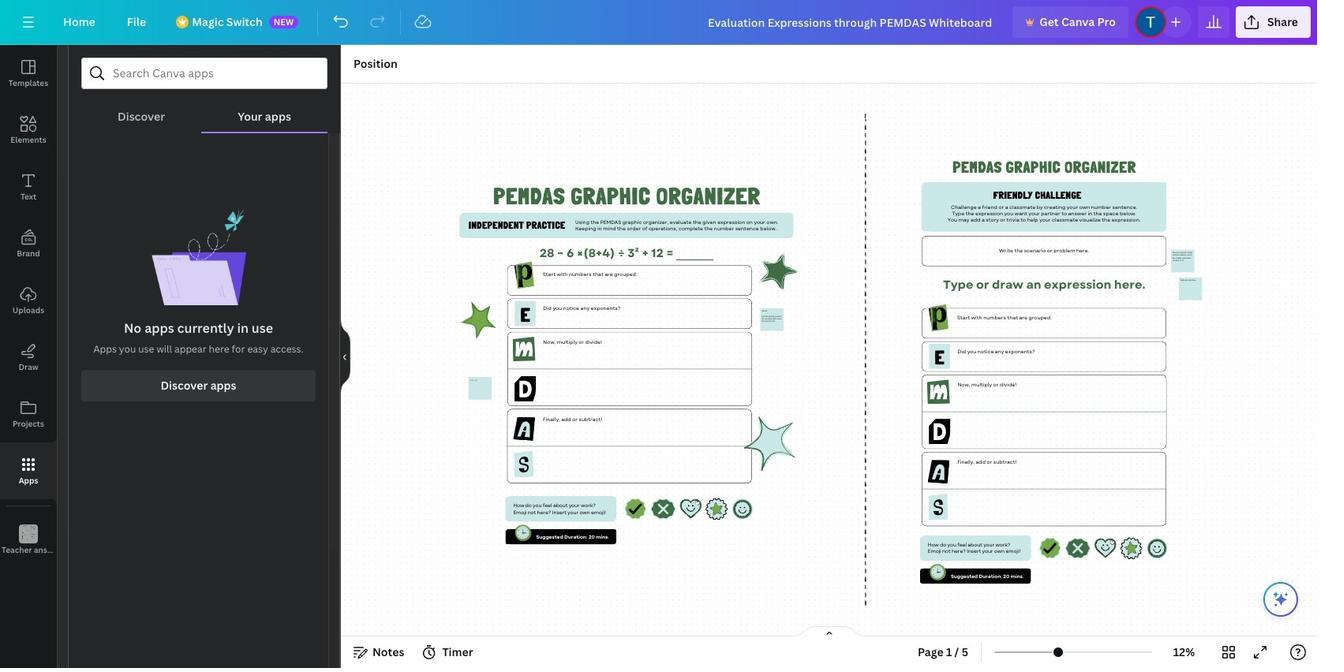 Task type: describe. For each thing, give the bounding box(es) containing it.
no apps currently in use apps you use will appear here for easy access.
[[94, 320, 304, 356]]

expression.
[[1112, 217, 1140, 224]]

here.
[[1114, 276, 1145, 293]]

2 horizontal spatial pemdas
[[953, 158, 1002, 177]]

1 vertical spatial add
[[561, 416, 571, 423]]

1 horizontal spatial mins.
[[1010, 573, 1024, 580]]

get canva pro
[[1040, 14, 1116, 29]]

trivia
[[1006, 217, 1019, 224]]

an
[[1026, 276, 1041, 293]]

new
[[274, 16, 294, 28]]

1
[[946, 645, 952, 660]]

expression inside using the pemdas graphic organizer, evaluate the given expression on your own. keeping in mind the order of operations, complete the number sentence below.
[[717, 219, 745, 226]]

the right 'visualize'
[[1102, 217, 1110, 224]]

12
[[651, 245, 664, 261]]

0 vertical spatial insert
[[552, 509, 566, 516]]

1 vertical spatial finally, add or subtract!
[[957, 459, 1017, 466]]

1 horizontal spatial organizer
[[1065, 158, 1136, 177]]

text
[[20, 191, 36, 202]]

draw
[[992, 276, 1023, 293]]

0 vertical spatial notice
[[563, 305, 579, 312]]

0 horizontal spatial that
[[593, 271, 603, 279]]

hide image
[[340, 319, 350, 395]]

1 vertical spatial use
[[138, 343, 154, 356]]

1 horizontal spatial with
[[971, 314, 982, 321]]

easy
[[247, 343, 268, 356]]

0 horizontal spatial finally, add or subtract!
[[543, 416, 602, 423]]

discover button
[[81, 89, 201, 132]]

0 horizontal spatial with
[[556, 271, 567, 279]]

1 horizontal spatial grouped.
[[1029, 314, 1052, 321]]

0 horizontal spatial to
[[1020, 217, 1026, 224]]

apps button
[[0, 443, 57, 500]]

1 horizontal spatial to
[[1061, 210, 1067, 217]]

page 1 / 5 button
[[912, 640, 975, 665]]

0 vertical spatial grouped.
[[614, 271, 637, 279]]

1 horizontal spatial how
[[928, 542, 939, 549]]

your
[[238, 109, 263, 124]]

challenge a friend or a classmate by creating your own number sentence. type the expression you want your partner to answer in the space below. you may add a story or trivia to help your classmate visualize the expression.
[[948, 204, 1140, 224]]

0 vertical spatial challenge
[[1035, 189, 1082, 201]]

1 vertical spatial start
[[957, 314, 970, 321]]

2 vertical spatial expression
[[1044, 276, 1111, 293]]

challenge inside challenge a friend or a classmate by creating your own number sentence. type the expression you want your partner to answer in the space below. you may add a story or trivia to help your classmate visualize the expression.
[[951, 204, 976, 211]]

magic switch
[[192, 14, 263, 29]]

share
[[1268, 14, 1299, 29]]

elements button
[[0, 102, 57, 159]]

0 horizontal spatial 20
[[588, 534, 595, 541]]

1 horizontal spatial notice
[[978, 348, 994, 355]]

switch
[[226, 14, 263, 29]]

−
[[557, 245, 564, 261]]

1 vertical spatial duration:
[[979, 573, 1002, 580]]

in inside using the pemdas graphic organizer, evaluate the given expression on your own. keeping in mind the order of operations, complete the number sentence below.
[[597, 225, 602, 232]]

1 horizontal spatial graphic
[[1006, 158, 1061, 177]]

Design title text field
[[695, 6, 1007, 38]]

1 horizontal spatial here?
[[952, 548, 966, 556]]

position button
[[347, 51, 404, 77]]

currently
[[177, 320, 234, 337]]

using
[[575, 219, 589, 226]]

0 horizontal spatial mins.
[[596, 534, 609, 541]]

0 vertical spatial not
[[527, 509, 536, 516]]

pemdas inside using the pemdas graphic organizer, evaluate the given expression on your own. keeping in mind the order of operations, complete the number sentence below.
[[600, 219, 621, 226]]

1 horizontal spatial subtract!
[[993, 459, 1017, 466]]

1 vertical spatial numbers
[[983, 314, 1006, 321]]

28
[[539, 245, 554, 261]]

1 horizontal spatial did
[[957, 348, 966, 355]]

on
[[746, 219, 753, 226]]

number inside challenge a friend or a classmate by creating your own number sentence. type the expression you want your partner to answer in the space below. you may add a story or trivia to help your classmate visualize the expression.
[[1091, 204, 1111, 211]]

0 vertical spatial pemdas graphic organizer
[[953, 158, 1136, 177]]

keeping
[[575, 225, 596, 232]]

show pages image
[[791, 626, 867, 639]]

1 horizontal spatial own
[[994, 548, 1004, 556]]

below. inside challenge a friend or a classmate by creating your own number sentence. type the expression you want your partner to answer in the space below. you may add a story or trivia to help your classmate visualize the expression.
[[1120, 210, 1136, 217]]

0 horizontal spatial start with numbers that are grouped.
[[543, 271, 637, 279]]

your apps
[[238, 109, 291, 124]]

1 horizontal spatial did you notice any exponents?
[[957, 348, 1035, 355]]

teacher answer keys
[[2, 545, 80, 556]]

side panel tab list
[[0, 45, 80, 569]]

1 vertical spatial how do you feel about your work? emoji not here? insert your own emoji!
[[928, 542, 1020, 556]]

get canva pro button
[[1013, 6, 1129, 38]]

sentence.
[[1112, 204, 1137, 211]]

1 horizontal spatial now, multiply or divide!
[[958, 382, 1016, 389]]

0 horizontal spatial a
[[978, 204, 981, 211]]

0 vertical spatial exponents?
[[591, 305, 620, 312]]

0 horizontal spatial feel
[[543, 503, 552, 510]]

given
[[702, 219, 716, 226]]

6
[[566, 245, 574, 261]]

1 vertical spatial e
[[935, 346, 945, 369]]

evaluate
[[670, 219, 691, 226]]

0 vertical spatial here?
[[537, 509, 551, 516]]

pro
[[1098, 14, 1116, 29]]

canva
[[1062, 14, 1095, 29]]

notes button
[[347, 640, 411, 665]]

1 horizontal spatial are
[[1019, 314, 1027, 321]]

1 vertical spatial suggested duration: 20 mins.
[[951, 573, 1024, 580]]

get
[[1040, 14, 1059, 29]]

1 vertical spatial multiply
[[971, 382, 992, 389]]

0 vertical spatial are
[[604, 271, 613, 279]]

0 vertical spatial did you notice any exponents?
[[543, 305, 620, 312]]

1 horizontal spatial not
[[942, 548, 950, 556]]

0 vertical spatial did
[[543, 305, 551, 312]]

access.
[[270, 343, 304, 356]]

apps for your
[[265, 109, 291, 124]]

1 horizontal spatial a
[[981, 217, 985, 224]]

canva assistant image
[[1272, 590, 1291, 609]]

0 vertical spatial work?
[[581, 503, 595, 510]]

want
[[1015, 210, 1027, 217]]

main menu bar
[[0, 0, 1317, 45]]

3²
[[627, 245, 639, 261]]

0 horizontal spatial numbers
[[569, 271, 591, 279]]

1 vertical spatial about
[[968, 542, 982, 549]]

0 horizontal spatial suggested
[[536, 534, 563, 541]]

independent
[[468, 220, 524, 232]]

1 horizontal spatial work?
[[995, 542, 1010, 549]]

=
[[666, 245, 673, 261]]

elements
[[10, 134, 46, 145]]

teacher
[[2, 545, 32, 556]]

0 horizontal spatial start
[[543, 271, 555, 279]]

0 vertical spatial any
[[580, 305, 589, 312]]

0 vertical spatial duration:
[[564, 534, 587, 541]]

friendly challenge
[[993, 189, 1082, 201]]

projects button
[[0, 386, 57, 443]]

share button
[[1236, 6, 1311, 38]]

type or draw an expression here.
[[943, 276, 1145, 293]]

number inside using the pemdas graphic organizer, evaluate the given expression on your own. keeping in mind the order of operations, complete the number sentence below.
[[714, 225, 734, 232]]

2 vertical spatial add
[[976, 459, 985, 466]]

1 vertical spatial 20
[[1003, 573, 1009, 580]]

1 vertical spatial insert
[[967, 548, 981, 556]]

5
[[962, 645, 969, 660]]

here
[[209, 343, 229, 356]]

0 horizontal spatial classmate
[[1009, 204, 1035, 211]]

timer
[[442, 645, 473, 660]]

0 horizontal spatial emoji
[[513, 509, 526, 516]]

empty folder image displayed when there are no installed apps image
[[151, 209, 246, 306]]

12% button
[[1159, 640, 1210, 665]]

home link
[[51, 6, 108, 38]]

+
[[642, 245, 648, 261]]

1 horizontal spatial start with numbers that are grouped.
[[957, 314, 1052, 321]]

1 horizontal spatial emoji
[[928, 548, 941, 556]]

order
[[627, 225, 641, 232]]

text button
[[0, 159, 57, 215]]

position
[[354, 56, 398, 71]]

uploads
[[13, 305, 44, 316]]

0 vertical spatial use
[[252, 320, 273, 337]]

partner
[[1041, 210, 1060, 217]]

1 horizontal spatial divide!
[[1000, 382, 1016, 389]]

the right mind on the top of page
[[617, 225, 625, 232]]

will
[[157, 343, 172, 356]]

1 vertical spatial own
[[579, 509, 590, 516]]

1 vertical spatial classmate
[[1052, 217, 1078, 224]]

notes
[[373, 645, 405, 660]]

1 horizontal spatial now,
[[958, 382, 970, 389]]

answer inside challenge a friend or a classmate by creating your own number sentence. type the expression you want your partner to answer in the space below. you may add a story or trivia to help your classmate visualize the expression.
[[1068, 210, 1086, 217]]

graphic
[[622, 219, 642, 226]]

1 horizontal spatial that
[[1007, 314, 1018, 321]]

using the pemdas graphic organizer, evaluate the given expression on your own. keeping in mind the order of operations, complete the number sentence below.
[[575, 219, 778, 232]]

the right you
[[965, 210, 974, 217]]

0 vertical spatial suggested duration: 20 mins.
[[536, 534, 609, 541]]

;
[[27, 546, 30, 556]]

1 horizontal spatial emoji!
[[1006, 548, 1020, 556]]

visualize
[[1079, 217, 1101, 224]]

by
[[1037, 204, 1043, 211]]

0 vertical spatial multiply
[[557, 339, 577, 346]]

no
[[124, 320, 142, 337]]

0 horizontal spatial emoji!
[[591, 509, 606, 516]]

1 horizontal spatial exponents?
[[1005, 348, 1035, 355]]

0 vertical spatial now, multiply or divide!
[[543, 339, 602, 346]]

1 vertical spatial any
[[995, 348, 1004, 355]]

Search Canva apps search field
[[113, 58, 296, 88]]

organizer,
[[643, 219, 668, 226]]

you
[[948, 217, 957, 224]]

1 vertical spatial feel
[[957, 542, 967, 549]]

×(8+4)
[[577, 245, 615, 261]]

0 vertical spatial do
[[525, 503, 531, 510]]

in inside challenge a friend or a classmate by creating your own number sentence. type the expression you want your partner to answer in the space below. you may add a story or trivia to help your classmate visualize the expression.
[[1088, 210, 1092, 217]]

1 vertical spatial graphic
[[571, 182, 651, 210]]

0 horizontal spatial finally,
[[543, 416, 560, 423]]



Task type: vqa. For each thing, say whether or not it's contained in the screenshot.


Task type: locate. For each thing, give the bounding box(es) containing it.
help
[[1027, 217, 1038, 224]]

with down type or draw an expression here.
[[971, 314, 982, 321]]

divide!
[[585, 339, 602, 346], [1000, 382, 1016, 389]]

subtract!
[[579, 416, 602, 423], [993, 459, 1017, 466]]

challenge up may
[[951, 204, 976, 211]]

pemdas graphic organizer up graphic
[[493, 182, 760, 210]]

1 horizontal spatial insert
[[967, 548, 981, 556]]

expression left on
[[717, 219, 745, 226]]

work?
[[581, 503, 595, 510], [995, 542, 1010, 549]]

0 vertical spatial now,
[[543, 339, 556, 346]]

below. inside using the pemdas graphic organizer, evaluate the given expression on your own. keeping in mind the order of operations, complete the number sentence below.
[[760, 225, 777, 232]]

your
[[1067, 204, 1078, 211], [1028, 210, 1040, 217], [1039, 217, 1051, 224], [754, 219, 765, 226], [568, 503, 579, 510], [567, 509, 578, 516], [983, 542, 994, 549], [982, 548, 993, 556]]

discover
[[118, 109, 165, 124], [161, 378, 208, 393]]

timer button
[[417, 640, 480, 665]]

you inside no apps currently in use apps you use will appear here for easy access.
[[119, 343, 136, 356]]

challenge
[[1035, 189, 1082, 201], [951, 204, 976, 211]]

the right complete
[[704, 225, 713, 232]]

friendly
[[993, 189, 1033, 201]]

1 horizontal spatial do
[[940, 542, 946, 549]]

1 horizontal spatial challenge
[[1035, 189, 1082, 201]]

notice down draw
[[978, 348, 994, 355]]

to left help
[[1020, 217, 1026, 224]]

independent practice
[[468, 220, 565, 232]]

story
[[986, 217, 999, 224]]

0 horizontal spatial divide!
[[585, 339, 602, 346]]

in up the for
[[237, 320, 249, 337]]

answer right the creating
[[1068, 210, 1086, 217]]

0 horizontal spatial how
[[513, 503, 524, 510]]

1 vertical spatial mins.
[[1010, 573, 1024, 580]]

to right partner
[[1061, 210, 1067, 217]]

/
[[955, 645, 959, 660]]

expression inside challenge a friend or a classmate by creating your own number sentence. type the expression you want your partner to answer in the space below. you may add a story or trivia to help your classmate visualize the expression.
[[975, 210, 1003, 217]]

are down an
[[1019, 314, 1027, 321]]

2 vertical spatial apps
[[210, 378, 236, 393]]

1 vertical spatial divide!
[[1000, 382, 1016, 389]]

add inside challenge a friend or a classmate by creating your own number sentence. type the expression you want your partner to answer in the space below. you may add a story or trivia to help your classmate visualize the expression.
[[970, 217, 980, 224]]

type inside challenge a friend or a classmate by creating your own number sentence. type the expression you want your partner to answer in the space below. you may add a story or trivia to help your classmate visualize the expression.
[[952, 210, 964, 217]]

how do you feel about your work? emoji not here? insert your own emoji!
[[513, 503, 606, 516], [928, 542, 1020, 556]]

magic
[[192, 14, 224, 29]]

uploads button
[[0, 272, 57, 329]]

space
[[1103, 210, 1118, 217]]

the left given
[[693, 219, 701, 226]]

1 vertical spatial pemdas
[[493, 182, 565, 210]]

1 horizontal spatial start
[[957, 314, 970, 321]]

complete
[[678, 225, 703, 232]]

0 vertical spatial below.
[[1120, 210, 1136, 217]]

0 horizontal spatial exponents?
[[591, 305, 620, 312]]

1 vertical spatial did
[[957, 348, 966, 355]]

0 vertical spatial e
[[520, 303, 530, 326]]

challenge up the creating
[[1035, 189, 1082, 201]]

own inside challenge a friend or a classmate by creating your own number sentence. type the expression you want your partner to answer in the space below. you may add a story or trivia to help your classmate visualize the expression.
[[1079, 204, 1090, 211]]

0 horizontal spatial how do you feel about your work? emoji not here? insert your own emoji!
[[513, 503, 606, 516]]

numbers
[[569, 271, 591, 279], [983, 314, 1006, 321]]

1 horizontal spatial numbers
[[983, 314, 1006, 321]]

not
[[527, 509, 536, 516], [942, 548, 950, 556]]

0 vertical spatial number
[[1091, 204, 1111, 211]]

draw button
[[0, 329, 57, 386]]

answer inside side panel tab list
[[34, 545, 61, 556]]

1 horizontal spatial about
[[968, 542, 982, 549]]

that
[[593, 271, 603, 279], [1007, 314, 1018, 321]]

apps down projects
[[19, 475, 38, 486]]

2 horizontal spatial a
[[1005, 204, 1008, 211]]

use up easy
[[252, 320, 273, 337]]

grouped. down ÷
[[614, 271, 637, 279]]

0 vertical spatial type
[[952, 210, 964, 217]]

a down 'friendly'
[[1005, 204, 1008, 211]]

0 horizontal spatial below.
[[760, 225, 777, 232]]

1 horizontal spatial classmate
[[1052, 217, 1078, 224]]

a left story
[[981, 217, 985, 224]]

pemdas
[[953, 158, 1002, 177], [493, 182, 565, 210], [600, 219, 621, 226]]

0 vertical spatial discover
[[118, 109, 165, 124]]

emoji!
[[591, 509, 606, 516], [1006, 548, 1020, 556]]

1 horizontal spatial apps
[[94, 343, 117, 356]]

for
[[232, 343, 245, 356]]

1 vertical spatial apps
[[19, 475, 38, 486]]

discover down search canva apps search box at the left top of page
[[118, 109, 165, 124]]

notice down 6
[[563, 305, 579, 312]]

keys
[[63, 545, 80, 556]]

apps
[[94, 343, 117, 356], [19, 475, 38, 486]]

projects
[[13, 418, 44, 429]]

expression
[[975, 210, 1003, 217], [717, 219, 745, 226], [1044, 276, 1111, 293]]

0 vertical spatial apps
[[94, 343, 117, 356]]

numbers down draw
[[983, 314, 1006, 321]]

2 vertical spatial in
[[237, 320, 249, 337]]

page
[[918, 645, 944, 660]]

0 horizontal spatial about
[[553, 503, 567, 510]]

0 horizontal spatial organizer
[[656, 182, 760, 210]]

1 horizontal spatial below.
[[1120, 210, 1136, 217]]

the left space in the right of the page
[[1093, 210, 1102, 217]]

1 vertical spatial with
[[971, 314, 982, 321]]

draw
[[18, 362, 38, 373]]

in
[[1088, 210, 1092, 217], [597, 225, 602, 232], [237, 320, 249, 337]]

0 horizontal spatial insert
[[552, 509, 566, 516]]

a left the friend
[[978, 204, 981, 211]]

0 vertical spatial divide!
[[585, 339, 602, 346]]

0 vertical spatial subtract!
[[579, 416, 602, 423]]

discover apps button
[[81, 370, 316, 402]]

type left the friend
[[952, 210, 964, 217]]

in left mind on the top of page
[[597, 225, 602, 232]]

0 horizontal spatial challenge
[[951, 204, 976, 211]]

organizer up sentence.
[[1065, 158, 1136, 177]]

creating
[[1044, 204, 1065, 211]]

0 vertical spatial answer
[[1068, 210, 1086, 217]]

0 horizontal spatial expression
[[717, 219, 745, 226]]

of
[[642, 225, 647, 232]]

0 horizontal spatial apps
[[145, 320, 174, 337]]

start with numbers that are grouped. down ×(8+4) on the top left
[[543, 271, 637, 279]]

classmate
[[1009, 204, 1035, 211], [1052, 217, 1078, 224]]

pemdas left graphic
[[600, 219, 621, 226]]

2 horizontal spatial in
[[1088, 210, 1092, 217]]

1 horizontal spatial e
[[935, 346, 945, 369]]

expression right an
[[1044, 276, 1111, 293]]

0 horizontal spatial in
[[237, 320, 249, 337]]

apps inside no apps currently in use apps you use will appear here for easy access.
[[94, 343, 117, 356]]

page 1 / 5
[[918, 645, 969, 660]]

pemdas up the friend
[[953, 158, 1002, 177]]

1 vertical spatial pemdas graphic organizer
[[493, 182, 760, 210]]

organizer
[[1065, 158, 1136, 177], [656, 182, 760, 210]]

discover down appear
[[161, 378, 208, 393]]

graphic
[[1006, 158, 1061, 177], [571, 182, 651, 210]]

0 horizontal spatial now,
[[543, 339, 556, 346]]

own.
[[766, 219, 778, 226]]

apps down here
[[210, 378, 236, 393]]

mind
[[603, 225, 616, 232]]

templates button
[[0, 45, 57, 102]]

0 vertical spatial with
[[556, 271, 567, 279]]

discover apps
[[161, 378, 236, 393]]

templates
[[9, 77, 48, 88]]

exponents? down draw
[[1005, 348, 1035, 355]]

sentence
[[735, 225, 759, 232]]

in left space in the right of the page
[[1088, 210, 1092, 217]]

apps
[[265, 109, 291, 124], [145, 320, 174, 337], [210, 378, 236, 393]]

discover inside 'button'
[[118, 109, 165, 124]]

friend
[[982, 204, 997, 211]]

0 vertical spatial how do you feel about your work? emoji not here? insert your own emoji!
[[513, 503, 606, 516]]

appear
[[174, 343, 207, 356]]

discover for discover
[[118, 109, 165, 124]]

in inside no apps currently in use apps you use will appear here for easy access.
[[237, 320, 249, 337]]

your apps button
[[201, 89, 328, 132]]

here?
[[537, 509, 551, 516], [952, 548, 966, 556]]

any down ×(8+4) on the top left
[[580, 305, 589, 312]]

1 horizontal spatial suggested
[[951, 573, 978, 580]]

number up 'visualize'
[[1091, 204, 1111, 211]]

practice
[[526, 220, 565, 232]]

1 vertical spatial suggested
[[951, 573, 978, 580]]

may
[[958, 217, 969, 224]]

below. right on
[[760, 225, 777, 232]]

0 horizontal spatial not
[[527, 509, 536, 516]]

numbers down 6
[[569, 271, 591, 279]]

0 vertical spatial expression
[[975, 210, 1003, 217]]

below. right space in the right of the page
[[1120, 210, 1136, 217]]

that down draw
[[1007, 314, 1018, 321]]

organizer up given
[[656, 182, 760, 210]]

1 horizontal spatial suggested duration: 20 mins.
[[951, 573, 1024, 580]]

apps left will
[[94, 343, 117, 356]]

1 vertical spatial do
[[940, 542, 946, 549]]

0 vertical spatial emoji
[[513, 509, 526, 516]]

the right 'using'
[[590, 219, 599, 226]]

now,
[[543, 339, 556, 346], [958, 382, 970, 389]]

notice
[[563, 305, 579, 312], [978, 348, 994, 355]]

0 horizontal spatial are
[[604, 271, 613, 279]]

1 horizontal spatial answer
[[1068, 210, 1086, 217]]

how
[[513, 503, 524, 510], [928, 542, 939, 549]]

1 horizontal spatial duration:
[[979, 573, 1002, 580]]

1 vertical spatial emoji
[[928, 548, 941, 556]]

apps for no
[[145, 320, 174, 337]]

use
[[252, 320, 273, 337], [138, 343, 154, 356]]

to
[[1061, 210, 1067, 217], [1020, 217, 1026, 224]]

brand button
[[0, 215, 57, 272]]

do
[[525, 503, 531, 510], [940, 542, 946, 549]]

suggested duration: 20 mins.
[[536, 534, 609, 541], [951, 573, 1024, 580]]

graphic up mind on the top of page
[[571, 182, 651, 210]]

2 horizontal spatial apps
[[265, 109, 291, 124]]

now, multiply or divide!
[[543, 339, 602, 346], [958, 382, 1016, 389]]

1 vertical spatial finally,
[[957, 459, 974, 466]]

that down ×(8+4) on the top left
[[593, 271, 603, 279]]

operations,
[[648, 225, 677, 232]]

classmate down the creating
[[1052, 217, 1078, 224]]

grouped. down type or draw an expression here.
[[1029, 314, 1052, 321]]

graphic up friendly challenge
[[1006, 158, 1061, 177]]

number
[[1091, 204, 1111, 211], [714, 225, 734, 232]]

exponents? down the 28 − 6 ×(8+4) ÷ 3² + 12 =
[[591, 305, 620, 312]]

20
[[588, 534, 595, 541], [1003, 573, 1009, 580]]

use left will
[[138, 343, 154, 356]]

1 horizontal spatial apps
[[210, 378, 236, 393]]

any down draw
[[995, 348, 1004, 355]]

12%
[[1174, 645, 1195, 660]]

are down the 28 − 6 ×(8+4) ÷ 3² + 12 =
[[604, 271, 613, 279]]

your inside using the pemdas graphic organizer, evaluate the given expression on your own. keeping in mind the order of operations, complete the number sentence below.
[[754, 219, 765, 226]]

brand
[[17, 248, 40, 259]]

start with numbers that are grouped. down draw
[[957, 314, 1052, 321]]

1 vertical spatial that
[[1007, 314, 1018, 321]]

classmate down 'friendly'
[[1009, 204, 1035, 211]]

2 vertical spatial pemdas
[[600, 219, 621, 226]]

apps right your
[[265, 109, 291, 124]]

1 vertical spatial organizer
[[656, 182, 760, 210]]

discover inside button
[[161, 378, 208, 393]]

type left draw
[[943, 276, 973, 293]]

file
[[127, 14, 146, 29]]

0 horizontal spatial own
[[579, 509, 590, 516]]

apps inside button
[[19, 475, 38, 486]]

1 horizontal spatial 20
[[1003, 573, 1009, 580]]

28 − 6 ×(8+4) ÷ 3² + 12 =
[[539, 245, 673, 261]]

1 vertical spatial exponents?
[[1005, 348, 1035, 355]]

0 horizontal spatial pemdas graphic organizer
[[493, 182, 760, 210]]

did you notice any exponents? down draw
[[957, 348, 1035, 355]]

1 vertical spatial did you notice any exponents?
[[957, 348, 1035, 355]]

you inside challenge a friend or a classmate by creating your own number sentence. type the expression you want your partner to answer in the space below. you may add a story or trivia to help your classmate visualize the expression.
[[1004, 210, 1013, 217]]

home
[[63, 14, 95, 29]]

apps inside no apps currently in use apps you use will appear here for easy access.
[[145, 320, 174, 337]]

1 horizontal spatial finally,
[[957, 459, 974, 466]]

number left sentence
[[714, 225, 734, 232]]

1 horizontal spatial expression
[[975, 210, 1003, 217]]

duration:
[[564, 534, 587, 541], [979, 573, 1002, 580]]

apps up will
[[145, 320, 174, 337]]

suggested
[[536, 534, 563, 541], [951, 573, 978, 580]]

0 horizontal spatial did
[[543, 305, 551, 312]]

you
[[1004, 210, 1013, 217], [552, 305, 562, 312], [119, 343, 136, 356], [967, 348, 976, 355], [532, 503, 541, 510], [947, 542, 956, 549]]

with down −
[[556, 271, 567, 279]]

apps for discover
[[210, 378, 236, 393]]

1 vertical spatial emoji!
[[1006, 548, 1020, 556]]

0 vertical spatial add
[[970, 217, 980, 224]]

answer
[[1068, 210, 1086, 217], [34, 545, 61, 556]]

discover for discover apps
[[161, 378, 208, 393]]

the
[[965, 210, 974, 217], [1093, 210, 1102, 217], [1102, 217, 1110, 224], [590, 219, 599, 226], [693, 219, 701, 226], [617, 225, 625, 232], [704, 225, 713, 232]]

0 vertical spatial mins.
[[596, 534, 609, 541]]

expression left trivia at the top
[[975, 210, 1003, 217]]

pemdas graphic organizer up friendly challenge
[[953, 158, 1136, 177]]

answer right ;
[[34, 545, 61, 556]]

did you notice any exponents? down 6
[[543, 305, 620, 312]]

1 vertical spatial type
[[943, 276, 973, 293]]

0 horizontal spatial suggested duration: 20 mins.
[[536, 534, 609, 541]]

about
[[553, 503, 567, 510], [968, 542, 982, 549]]

pemdas up the independent practice
[[493, 182, 565, 210]]



